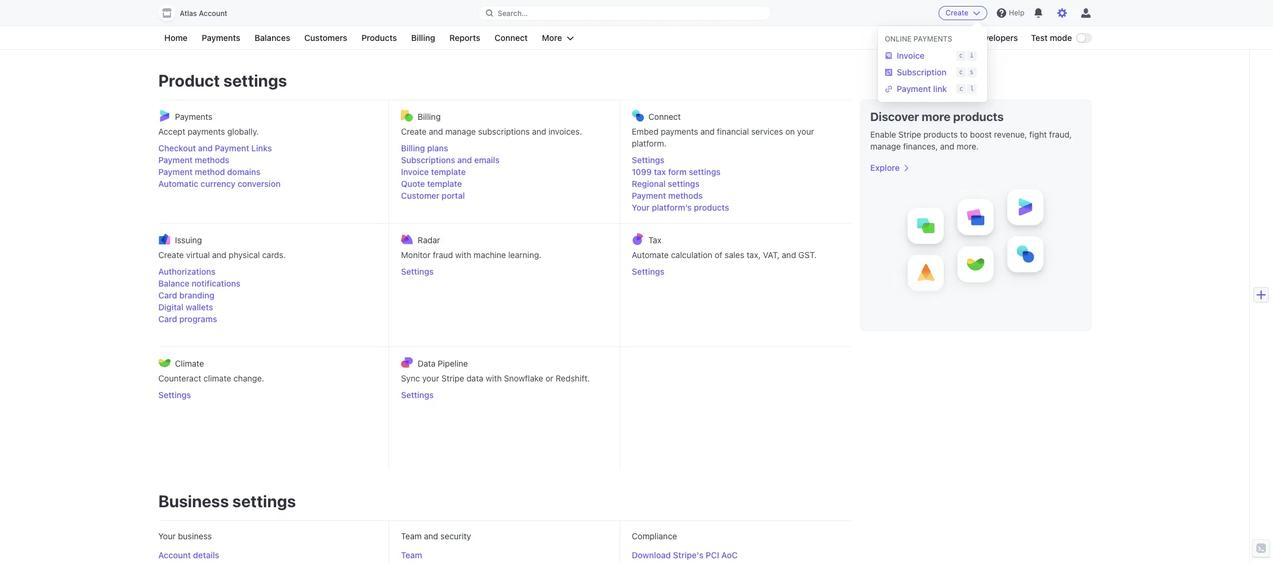 Task type: locate. For each thing, give the bounding box(es) containing it.
products up 'boost'
[[954, 110, 1004, 124]]

2 vertical spatial billing
[[401, 143, 425, 153]]

payment methods link
[[158, 155, 377, 166], [632, 190, 839, 202]]

connect down search…
[[495, 33, 528, 43]]

settings up '1099'
[[632, 155, 665, 165]]

payments up checkout
[[188, 127, 225, 137]]

payments link
[[196, 31, 246, 45]]

settings inside settings 1099 tax form settings regional settings payment methods your platform's products
[[632, 155, 665, 165]]

globally.
[[227, 127, 259, 137]]

and left financial
[[701, 127, 715, 137]]

0 horizontal spatial stripe
[[442, 374, 464, 384]]

billing up plans
[[418, 111, 441, 122]]

counteract climate change.
[[158, 374, 264, 384]]

payment methods link down links
[[158, 155, 377, 166]]

billing inside billing plans subscriptions and emails invoice template quote template customer portal
[[401, 143, 425, 153]]

1 horizontal spatial your
[[797, 127, 814, 137]]

atlas account button
[[158, 5, 239, 21]]

0 vertical spatial with
[[455, 250, 471, 260]]

0 horizontal spatial methods
[[195, 155, 229, 165]]

0 vertical spatial payment methods link
[[158, 155, 377, 166]]

0 horizontal spatial payment methods link
[[158, 155, 377, 166]]

tax
[[649, 235, 662, 245]]

enable
[[871, 130, 896, 140]]

0 vertical spatial stripe
[[899, 130, 921, 140]]

authorizations link
[[158, 266, 377, 278]]

0 vertical spatial card
[[158, 291, 177, 301]]

methods inside settings 1099 tax form settings regional settings payment methods your platform's products
[[668, 191, 703, 201]]

billing up subscriptions
[[401, 143, 425, 153]]

connect up embed
[[649, 111, 681, 122]]

template up portal
[[427, 179, 462, 189]]

0 vertical spatial account
[[199, 9, 227, 18]]

revenue,
[[994, 130, 1027, 140]]

1 vertical spatial your
[[422, 374, 439, 384]]

stripe up finances,
[[899, 130, 921, 140]]

2 c from the top
[[959, 68, 963, 76]]

business settings
[[158, 492, 296, 512]]

1 horizontal spatial with
[[486, 374, 502, 384]]

connect
[[495, 33, 528, 43], [649, 111, 681, 122]]

notifications
[[192, 279, 240, 289]]

team link
[[401, 550, 422, 562]]

stripe inside discover more products enable stripe products to boost revenue, fight fraud, manage finances, and more.
[[899, 130, 921, 140]]

0 horizontal spatial account
[[158, 551, 191, 561]]

manage up plans
[[445, 127, 476, 137]]

billing
[[411, 33, 435, 43], [418, 111, 441, 122], [401, 143, 425, 153]]

3 c from the top
[[960, 85, 963, 93]]

payments down atlas account
[[202, 33, 240, 43]]

2 vertical spatial products
[[694, 203, 729, 213]]

0 vertical spatial methods
[[195, 155, 229, 165]]

methods
[[195, 155, 229, 165], [668, 191, 703, 201]]

and right virtual
[[212, 250, 226, 260]]

climate
[[175, 359, 204, 369]]

account right atlas
[[199, 9, 227, 18]]

1 horizontal spatial connect
[[649, 111, 681, 122]]

settings link down sales
[[632, 266, 839, 278]]

0 horizontal spatial manage
[[445, 127, 476, 137]]

billing left "reports"
[[411, 33, 435, 43]]

issuing
[[175, 235, 202, 245]]

1 card from the top
[[158, 291, 177, 301]]

account details link
[[158, 550, 219, 562]]

1 horizontal spatial payments
[[661, 127, 698, 137]]

0 horizontal spatial create
[[158, 250, 184, 260]]

0 vertical spatial your
[[797, 127, 814, 137]]

invoices.
[[549, 127, 582, 137]]

invoice inside billing plans subscriptions and emails invoice template quote template customer portal
[[401, 167, 429, 177]]

your
[[632, 203, 650, 213], [158, 532, 176, 542]]

help
[[1009, 8, 1025, 17]]

manage down enable
[[871, 141, 901, 152]]

subscriptions
[[401, 155, 455, 165]]

c left l
[[960, 85, 963, 93]]

data
[[467, 374, 484, 384]]

c
[[959, 52, 963, 59], [959, 68, 963, 76], [960, 85, 963, 93]]

and inside "checkout and payment links payment methods payment method domains automatic currency conversion"
[[198, 143, 213, 153]]

settings for learning.
[[401, 267, 434, 277]]

1 vertical spatial billing
[[418, 111, 441, 122]]

and left security
[[424, 532, 438, 542]]

sales
[[725, 250, 745, 260]]

fraud,
[[1049, 130, 1072, 140]]

team up team link
[[401, 532, 422, 542]]

settings link for tax,
[[632, 266, 839, 278]]

1 horizontal spatial create
[[401, 127, 427, 137]]

1 vertical spatial methods
[[668, 191, 703, 201]]

1 vertical spatial invoice
[[401, 167, 429, 177]]

and inside embed payments and financial services on your platform.
[[701, 127, 715, 137]]

1 vertical spatial stripe
[[442, 374, 464, 384]]

team down team and security
[[401, 551, 422, 561]]

create inside create "button"
[[946, 8, 969, 17]]

Search… text field
[[479, 6, 771, 21]]

0 vertical spatial your
[[632, 203, 650, 213]]

more.
[[957, 141, 979, 152]]

2 vertical spatial create
[[158, 250, 184, 260]]

team
[[401, 532, 422, 542], [401, 551, 422, 561]]

settings link down machine
[[401, 266, 608, 278]]

1 vertical spatial with
[[486, 374, 502, 384]]

1 vertical spatial your
[[158, 532, 176, 542]]

to
[[960, 130, 968, 140]]

1 horizontal spatial your
[[632, 203, 650, 213]]

change.
[[234, 374, 264, 384]]

settings link down sync your stripe data with snowflake or redshift.
[[401, 390, 608, 402]]

0 horizontal spatial your
[[158, 532, 176, 542]]

1 vertical spatial card
[[158, 314, 177, 324]]

settings link up regional settings link
[[632, 155, 839, 166]]

your right on
[[797, 127, 814, 137]]

1 horizontal spatial payment methods link
[[632, 190, 839, 202]]

2 team from the top
[[401, 551, 422, 561]]

developers link
[[968, 31, 1024, 45]]

your down data
[[422, 374, 439, 384]]

card up digital
[[158, 291, 177, 301]]

settings down monitor
[[401, 267, 434, 277]]

digital wallets link
[[158, 302, 377, 314]]

2 card from the top
[[158, 314, 177, 324]]

on
[[786, 127, 795, 137]]

0 vertical spatial create
[[946, 8, 969, 17]]

1 vertical spatial create
[[401, 127, 427, 137]]

1 team from the top
[[401, 532, 422, 542]]

settings link
[[632, 155, 839, 166], [401, 266, 608, 278], [632, 266, 839, 278], [158, 390, 377, 402], [401, 390, 608, 402]]

services
[[751, 127, 783, 137]]

payment down the subscription
[[897, 84, 931, 94]]

1 vertical spatial manage
[[871, 141, 901, 152]]

security
[[441, 532, 471, 542]]

1 c from the top
[[959, 52, 963, 59]]

payments right 'online'
[[914, 34, 953, 43]]

1 horizontal spatial methods
[[668, 191, 703, 201]]

0 vertical spatial products
[[954, 110, 1004, 124]]

create for create
[[946, 8, 969, 17]]

settings
[[224, 71, 287, 90], [689, 167, 721, 177], [668, 179, 700, 189], [232, 492, 296, 512]]

invoice up quote
[[401, 167, 429, 177]]

0 horizontal spatial payments
[[188, 127, 225, 137]]

settings down the automate
[[632, 267, 665, 277]]

payment methods link down 1099 tax form settings link
[[632, 190, 839, 202]]

and right vat, on the right top of the page
[[782, 250, 796, 260]]

automatic
[[158, 179, 198, 189]]

payment up "automatic"
[[158, 167, 193, 177]]

and left the more.
[[940, 141, 955, 152]]

customer portal link
[[401, 190, 608, 202]]

invoice
[[897, 51, 925, 61], [401, 167, 429, 177]]

and down accept payments globally.
[[198, 143, 213, 153]]

1 vertical spatial team
[[401, 551, 422, 561]]

stripe down pipeline on the left
[[442, 374, 464, 384]]

0 vertical spatial billing
[[411, 33, 435, 43]]

0 horizontal spatial invoice
[[401, 167, 429, 177]]

data
[[418, 359, 436, 369]]

more
[[922, 110, 951, 124]]

payments up accept payments globally.
[[175, 111, 213, 122]]

0 vertical spatial c
[[959, 52, 963, 59]]

counteract
[[158, 374, 201, 384]]

payment down regional
[[632, 191, 666, 201]]

c left s
[[959, 68, 963, 76]]

0 horizontal spatial your
[[422, 374, 439, 384]]

products down 'more'
[[924, 130, 958, 140]]

and inside billing plans subscriptions and emails invoice template quote template customer portal
[[458, 155, 472, 165]]

card down digital
[[158, 314, 177, 324]]

your down regional
[[632, 203, 650, 213]]

with right fraud
[[455, 250, 471, 260]]

methods inside "checkout and payment links payment methods payment method domains automatic currency conversion"
[[195, 155, 229, 165]]

invoice template link
[[401, 166, 608, 178]]

1 vertical spatial template
[[427, 179, 462, 189]]

2 vertical spatial c
[[960, 85, 963, 93]]

manage inside discover more products enable stripe products to boost revenue, fight fraud, manage finances, and more.
[[871, 141, 901, 152]]

1 horizontal spatial manage
[[871, 141, 901, 152]]

1 vertical spatial c
[[959, 68, 963, 76]]

1 vertical spatial payments
[[175, 111, 213, 122]]

with right the data
[[486, 374, 502, 384]]

2 horizontal spatial create
[[946, 8, 969, 17]]

wallets
[[186, 302, 213, 313]]

your platform's products link
[[632, 202, 839, 214]]

create button
[[939, 6, 988, 20]]

your
[[797, 127, 814, 137], [422, 374, 439, 384]]

help button
[[993, 4, 1030, 23]]

1 horizontal spatial stripe
[[899, 130, 921, 140]]

and left invoices. at left top
[[532, 127, 546, 137]]

gst.
[[799, 250, 817, 260]]

business
[[158, 492, 229, 512]]

and left "emails"
[[458, 155, 472, 165]]

create up developers link
[[946, 8, 969, 17]]

your business
[[158, 532, 212, 542]]

methods up method
[[195, 155, 229, 165]]

template down subscriptions
[[431, 167, 466, 177]]

c left i
[[959, 52, 963, 59]]

settings
[[632, 155, 665, 165], [401, 267, 434, 277], [632, 267, 665, 277], [158, 390, 191, 401], [401, 390, 434, 401]]

virtual
[[186, 250, 210, 260]]

0 vertical spatial team
[[401, 532, 422, 542]]

platform.
[[632, 138, 667, 149]]

your left 'business'
[[158, 532, 176, 542]]

billing link
[[405, 31, 441, 45]]

1 horizontal spatial invoice
[[897, 51, 925, 61]]

payments up platform.
[[661, 127, 698, 137]]

1 vertical spatial account
[[158, 551, 191, 561]]

1 horizontal spatial account
[[199, 9, 227, 18]]

account down your business
[[158, 551, 191, 561]]

invoice down online payments
[[897, 51, 925, 61]]

payments inside embed payments and financial services on your platform.
[[661, 127, 698, 137]]

settings for tax,
[[632, 267, 665, 277]]

reports link
[[444, 31, 486, 45]]

products down regional settings link
[[694, 203, 729, 213]]

create up subscriptions
[[401, 127, 427, 137]]

products inside settings 1099 tax form settings regional settings payment methods your platform's products
[[694, 203, 729, 213]]

0 vertical spatial connect
[[495, 33, 528, 43]]

1 vertical spatial products
[[924, 130, 958, 140]]

discover
[[871, 110, 919, 124]]

mode
[[1050, 33, 1072, 43]]

connect link
[[489, 31, 534, 45]]

create up 'authorizations'
[[158, 250, 184, 260]]

product settings
[[158, 71, 287, 90]]

discover more products section
[[860, 100, 1091, 332]]

automatic currency conversion link
[[158, 178, 377, 190]]

settings down sync
[[401, 390, 434, 401]]

payments
[[202, 33, 240, 43], [175, 111, 213, 122]]

methods up platform's
[[668, 191, 703, 201]]

2 horizontal spatial payments
[[914, 34, 953, 43]]

pipeline
[[438, 359, 468, 369]]



Task type: describe. For each thing, give the bounding box(es) containing it.
radar
[[418, 235, 440, 245]]

customers link
[[299, 31, 353, 45]]

discover more products enable stripe products to boost revenue, fight fraud, manage finances, and more.
[[871, 110, 1072, 152]]

financial
[[717, 127, 749, 137]]

create for create virtual and physical cards.
[[158, 250, 184, 260]]

settings link for learning.
[[401, 266, 608, 278]]

method
[[195, 167, 225, 177]]

checkout and payment links link
[[158, 143, 377, 155]]

c for invoice
[[959, 52, 963, 59]]

platform's
[[652, 203, 692, 213]]

fight
[[1030, 130, 1047, 140]]

details
[[193, 551, 219, 561]]

create for create and manage subscriptions and invoices.
[[401, 127, 427, 137]]

billing plans subscriptions and emails invoice template quote template customer portal
[[401, 143, 500, 201]]

create and manage subscriptions and invoices.
[[401, 127, 582, 137]]

team and security
[[401, 532, 471, 542]]

0 vertical spatial payments
[[202, 33, 240, 43]]

accept
[[158, 127, 185, 137]]

tax
[[654, 167, 666, 177]]

monitor
[[401, 250, 431, 260]]

settings link for with
[[401, 390, 608, 402]]

customers
[[305, 33, 347, 43]]

machine
[[474, 250, 506, 260]]

and inside discover more products enable stripe products to boost revenue, fight fraud, manage finances, and more.
[[940, 141, 955, 152]]

your inside embed payments and financial services on your platform.
[[797, 127, 814, 137]]

payments for embed
[[661, 127, 698, 137]]

team for team
[[401, 551, 422, 561]]

1 vertical spatial payment methods link
[[632, 190, 839, 202]]

quote template link
[[401, 178, 608, 190]]

your inside settings 1099 tax form settings regional settings payment methods your platform's products
[[632, 203, 650, 213]]

0 vertical spatial invoice
[[897, 51, 925, 61]]

portal
[[442, 191, 465, 201]]

climate
[[204, 374, 231, 384]]

programs
[[179, 314, 217, 324]]

aoc
[[722, 551, 738, 561]]

payment inside settings 1099 tax form settings regional settings payment methods your platform's products
[[632, 191, 666, 201]]

automate calculation of sales tax, vat, and gst.
[[632, 250, 817, 260]]

stripe's
[[673, 551, 704, 561]]

authorizations balance notifications card branding digital wallets card programs
[[158, 267, 240, 324]]

card programs link
[[158, 314, 377, 326]]

finances,
[[903, 141, 938, 152]]

explore button
[[871, 162, 910, 174]]

and up plans
[[429, 127, 443, 137]]

payment down checkout
[[158, 155, 193, 165]]

products link
[[356, 31, 403, 45]]

vat,
[[763, 250, 780, 260]]

boost
[[970, 130, 992, 140]]

checkout and payment links payment methods payment method domains automatic currency conversion
[[158, 143, 281, 189]]

atlas
[[180, 9, 197, 18]]

0 vertical spatial manage
[[445, 127, 476, 137]]

billing plans link
[[401, 143, 608, 155]]

1099 tax form settings link
[[632, 166, 839, 178]]

Search… search field
[[479, 6, 771, 21]]

authorizations
[[158, 267, 215, 277]]

business
[[178, 532, 212, 542]]

data pipeline
[[418, 359, 468, 369]]

online
[[885, 34, 912, 43]]

automate
[[632, 250, 669, 260]]

more
[[542, 33, 562, 43]]

0 vertical spatial template
[[431, 167, 466, 177]]

settings down counteract
[[158, 390, 191, 401]]

currency
[[201, 179, 236, 189]]

download
[[632, 551, 671, 561]]

embed payments and financial services on your platform.
[[632, 127, 814, 149]]

quote
[[401, 179, 425, 189]]

balance notifications link
[[158, 278, 377, 290]]

links
[[251, 143, 272, 153]]

account inside button
[[199, 9, 227, 18]]

sync
[[401, 374, 420, 384]]

subscriptions
[[478, 127, 530, 137]]

0 horizontal spatial connect
[[495, 33, 528, 43]]

c for subscription
[[959, 68, 963, 76]]

download stripe's pci aoc
[[632, 551, 738, 561]]

or
[[546, 374, 554, 384]]

notifications image
[[1034, 8, 1044, 18]]

redshift.
[[556, 374, 590, 384]]

team for team and security
[[401, 532, 422, 542]]

balances link
[[249, 31, 296, 45]]

home link
[[158, 31, 193, 45]]

online payments
[[885, 34, 953, 43]]

accept payments globally.
[[158, 127, 259, 137]]

settings for with
[[401, 390, 434, 401]]

1 vertical spatial connect
[[649, 111, 681, 122]]

checkout
[[158, 143, 196, 153]]

plans
[[427, 143, 448, 153]]

payments for online
[[914, 34, 953, 43]]

c for payment link
[[960, 85, 963, 93]]

pci
[[706, 551, 719, 561]]

emails
[[474, 155, 500, 165]]

physical
[[229, 250, 260, 260]]

payments for accept
[[188, 127, 225, 137]]

payment down globally.
[[215, 143, 249, 153]]

tax,
[[747, 250, 761, 260]]

developers
[[974, 33, 1018, 43]]

subscriptions and emails link
[[401, 155, 608, 166]]

search…
[[498, 9, 528, 18]]

s
[[970, 68, 974, 76]]

compliance
[[632, 532, 677, 542]]

settings link down the change.
[[158, 390, 377, 402]]

products
[[362, 33, 397, 43]]

balances
[[255, 33, 290, 43]]

account details
[[158, 551, 219, 561]]

of
[[715, 250, 723, 260]]

subscription
[[897, 67, 947, 77]]

cards.
[[262, 250, 286, 260]]

test mode
[[1031, 33, 1072, 43]]

product
[[158, 71, 220, 90]]

branding
[[179, 291, 214, 301]]

regional settings link
[[632, 178, 839, 190]]

link
[[933, 84, 947, 94]]

0 horizontal spatial with
[[455, 250, 471, 260]]

embed
[[632, 127, 659, 137]]

l
[[970, 85, 974, 93]]

test
[[1031, 33, 1048, 43]]



Task type: vqa. For each thing, say whether or not it's contained in the screenshot.


